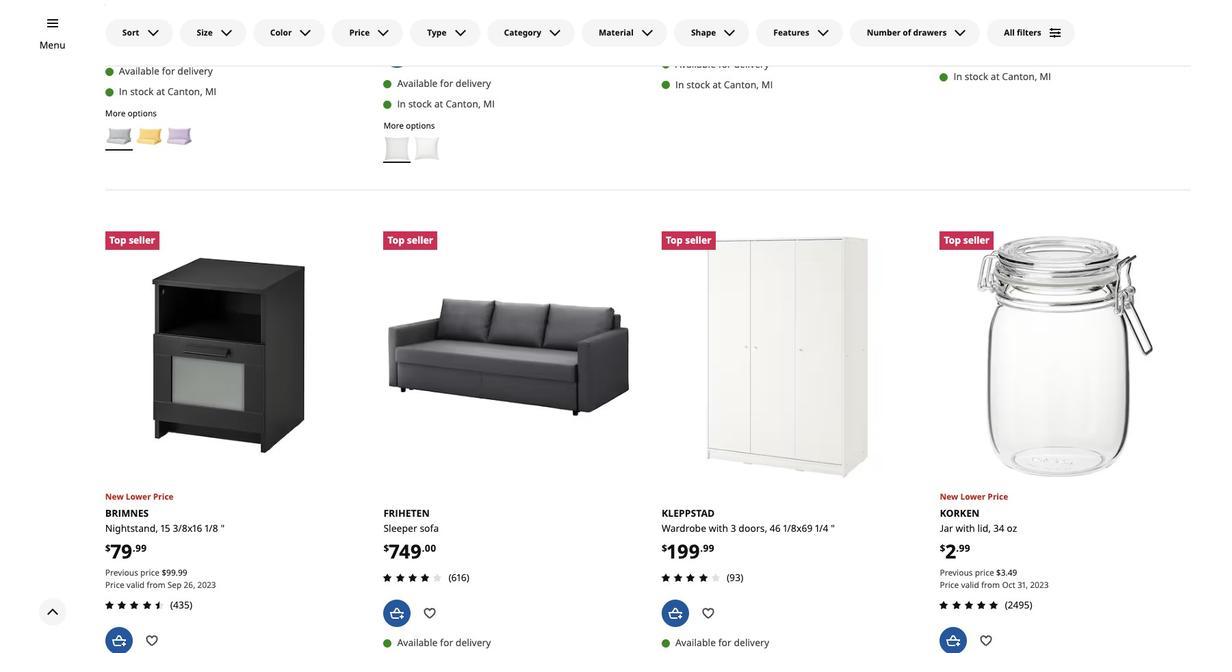 Task type: locate. For each thing, give the bounding box(es) containing it.
lower inside new lower price korken jar with lid, 34 oz $ 2 . 99
[[961, 491, 986, 502]]

" right 1/4 at the right of the page
[[831, 522, 835, 535]]

for down 'shape' "popup button"
[[719, 57, 732, 70]]

1 vertical spatial 3
[[1002, 567, 1006, 579]]

3 for 199
[[731, 522, 737, 535]]

options
[[128, 108, 157, 119], [406, 120, 435, 132]]

$ inside friheten sleeper sofa $ 749 . 00
[[384, 541, 389, 554]]

. down korken
[[957, 541, 959, 554]]

available for delivery down type 'popup button'
[[397, 77, 491, 90]]

new for 2
[[940, 491, 959, 502]]

99 right 199
[[703, 541, 715, 554]]

$ inside previous price $ 3 . 49 price valid from oct 31, 2023
[[997, 567, 1002, 579]]

3 top seller from the left
[[666, 234, 712, 247]]

review: 4.2 out of 5 stars. total reviews: 146 image
[[101, 0, 118, 15]]

new up brimnes
[[105, 491, 124, 502]]

31,
[[1018, 579, 1029, 591]]

3
[[731, 522, 737, 535], [1002, 567, 1006, 579]]

0 horizontal spatial options
[[128, 108, 157, 119]]

. inside previous price $ 99 . 99 price valid from sep 26, 2023
[[176, 567, 178, 579]]

3 inside previous price $ 3 . 49 price valid from oct 31, 2023
[[1002, 567, 1006, 579]]

2 price from the left
[[976, 567, 995, 579]]

price
[[349, 27, 370, 38], [153, 491, 174, 502], [988, 491, 1009, 502], [105, 579, 124, 591], [940, 579, 960, 591]]

2023 right 26,
[[198, 579, 216, 591]]

2 valid from the left
[[962, 579, 980, 591]]

1 horizontal spatial 2023
[[1031, 579, 1049, 591]]

99 right the 79
[[135, 541, 147, 554]]

new inside new lower price brimnes nightstand, 15 3/8x16 1/8 " $ 79 . 99
[[105, 491, 124, 502]]

top seller for 199
[[666, 234, 712, 247]]

new up korken
[[940, 491, 959, 502]]

. inside previous price $ 3 . 49 price valid from oct 31, 2023
[[1006, 567, 1008, 579]]

3 left doors,
[[731, 522, 737, 535]]

with down kleppstad
[[709, 522, 729, 535]]

lower for 2
[[961, 491, 986, 502]]

in stock at canton, mi
[[954, 70, 1052, 83], [676, 78, 773, 91], [119, 85, 217, 98], [397, 98, 495, 111]]

previous down the 79
[[105, 567, 138, 579]]

0 horizontal spatial "
[[221, 522, 225, 535]]

mi
[[1040, 70, 1052, 83], [762, 78, 773, 91], [205, 85, 217, 98], [484, 98, 495, 111]]

price
[[140, 567, 160, 579], [976, 567, 995, 579]]

valid up review: 4.5 out of 5 stars. total reviews: 435 image
[[127, 579, 145, 591]]

lower up brimnes
[[126, 491, 151, 502]]

2 seller from the left
[[407, 234, 433, 247]]

shape button
[[674, 19, 750, 47]]

99 inside new lower price korken jar with lid, 34 oz $ 2 . 99
[[959, 541, 971, 554]]

. down 'nightstand,'
[[133, 541, 135, 554]]

price left 49 at right
[[976, 567, 995, 579]]

from inside previous price $ 99 . 99 price valid from sep 26, 2023
[[147, 579, 165, 591]]

4 seller from the left
[[964, 234, 990, 247]]

4 top seller from the left
[[945, 234, 990, 247]]

99 inside kleppstad wardrobe with 3 doors, 46 1/8x69 1/4 " $ 199 . 99
[[703, 541, 715, 554]]

number
[[867, 27, 901, 38]]

$ up review: 4.5 out of 5 stars. total reviews: 435 image
[[162, 567, 166, 579]]

$ left 49 at right
[[997, 567, 1002, 579]]

$ inside previous price $ 99 . 99 price valid from sep 26, 2023
[[162, 567, 166, 579]]

0 horizontal spatial from
[[147, 579, 165, 591]]

4 top from the left
[[945, 234, 961, 247]]

$ down the "wardrobe"
[[662, 541, 668, 554]]

99 right 2
[[959, 541, 971, 554]]

menu button
[[39, 38, 65, 53]]

0 vertical spatial more options
[[105, 108, 157, 119]]

available down the review: 4.1 out of 5 stars. total reviews: 93 image
[[676, 636, 716, 649]]

(2495)
[[1006, 599, 1033, 612]]

size button
[[180, 19, 246, 47]]

with
[[709, 522, 729, 535], [956, 522, 976, 535]]

1 top from the left
[[109, 234, 126, 247]]

2 top from the left
[[388, 234, 405, 247]]

from
[[147, 579, 165, 591], [982, 579, 1001, 591]]

2 " from the left
[[831, 522, 835, 535]]

1 horizontal spatial new
[[940, 491, 959, 502]]

1 horizontal spatial "
[[831, 522, 835, 535]]

valid inside previous price $ 3 . 49 price valid from oct 31, 2023
[[962, 579, 980, 591]]

seller for 2
[[964, 234, 990, 247]]

. up oct
[[1006, 567, 1008, 579]]

$ down sleeper
[[384, 541, 389, 554]]

color button
[[253, 19, 326, 47]]

more
[[105, 108, 126, 119], [384, 120, 404, 132]]

previous price $ 3 . 49 price valid from oct 31, 2023
[[940, 567, 1049, 591]]

3 left 49 at right
[[1002, 567, 1006, 579]]

0 horizontal spatial 2023
[[198, 579, 216, 591]]

99 inside new lower price brimnes nightstand, 15 3/8x16 1/8 " $ 79 . 99
[[135, 541, 147, 554]]

korken
[[940, 507, 980, 520]]

seller
[[129, 234, 155, 247], [407, 234, 433, 247], [686, 234, 712, 247], [964, 234, 990, 247]]

delivery
[[734, 57, 770, 70], [178, 65, 213, 78], [456, 77, 491, 90], [734, 636, 770, 649], [456, 636, 491, 649]]

available
[[676, 57, 716, 70], [119, 65, 160, 78], [397, 77, 438, 90], [676, 636, 716, 649], [397, 636, 438, 649]]

valid for 2
[[962, 579, 980, 591]]

3 seller from the left
[[686, 234, 712, 247]]

$
[[105, 541, 111, 554], [662, 541, 668, 554], [384, 541, 389, 554], [940, 541, 946, 554], [162, 567, 166, 579], [997, 567, 1002, 579]]

99 for 79
[[135, 541, 147, 554]]

2023 inside previous price $ 99 . 99 price valid from sep 26, 2023
[[198, 579, 216, 591]]

valid inside previous price $ 99 . 99 price valid from sep 26, 2023
[[127, 579, 145, 591]]

previous inside previous price $ 99 . 99 price valid from sep 26, 2023
[[105, 567, 138, 579]]

0 horizontal spatial more
[[105, 108, 126, 119]]

sep
[[168, 579, 182, 591]]

1 horizontal spatial more
[[384, 120, 404, 132]]

99
[[135, 541, 147, 554], [703, 541, 715, 554], [959, 541, 971, 554], [166, 567, 176, 579], [178, 567, 187, 579]]

lower
[[126, 491, 151, 502], [961, 491, 986, 502]]

2023 for 2
[[1031, 579, 1049, 591]]

previous price $ 99 . 99 price valid from sep 26, 2023
[[105, 567, 216, 591]]

99 up 26,
[[178, 567, 187, 579]]

49
[[1008, 567, 1018, 579]]

1 new from the left
[[105, 491, 124, 502]]

1 horizontal spatial price
[[976, 567, 995, 579]]

previous
[[105, 567, 138, 579], [940, 567, 973, 579]]

2023
[[198, 579, 216, 591], [1031, 579, 1049, 591]]

filters
[[1018, 27, 1042, 38]]

material button
[[582, 19, 668, 47]]

from left sep
[[147, 579, 165, 591]]

canton,
[[1003, 70, 1038, 83], [724, 78, 759, 91], [168, 85, 203, 98], [446, 98, 481, 111]]

price inside previous price $ 3 . 49 price valid from oct 31, 2023
[[976, 567, 995, 579]]

sort button
[[105, 19, 173, 47]]

0 horizontal spatial 3
[[731, 522, 737, 535]]

valid
[[127, 579, 145, 591], [962, 579, 980, 591]]

2 previous from the left
[[940, 567, 973, 579]]

749
[[389, 538, 422, 564]]

type
[[427, 27, 447, 38]]

price inside new lower price korken jar with lid, 34 oz $ 2 . 99
[[988, 491, 1009, 502]]

2 lower from the left
[[961, 491, 986, 502]]

new lower price brimnes nightstand, 15 3/8x16 1/8 " $ 79 . 99
[[105, 491, 225, 564]]

1 top seller from the left
[[109, 234, 155, 247]]

2 from from the left
[[982, 579, 1001, 591]]

99 for 2
[[959, 541, 971, 554]]

available for delivery down 'shape' "popup button"
[[676, 57, 770, 70]]

1 price from the left
[[140, 567, 160, 579]]

price up 34
[[988, 491, 1009, 502]]

lower inside new lower price brimnes nightstand, 15 3/8x16 1/8 " $ 79 . 99
[[126, 491, 151, 502]]

from for 79
[[147, 579, 165, 591]]

for down sort popup button
[[162, 65, 175, 78]]

with down korken
[[956, 522, 976, 535]]

1 seller from the left
[[129, 234, 155, 247]]

" right "1/8"
[[221, 522, 225, 535]]

. up sep
[[176, 567, 178, 579]]

0 horizontal spatial lower
[[126, 491, 151, 502]]

1 horizontal spatial from
[[982, 579, 1001, 591]]

1 lower from the left
[[126, 491, 151, 502]]

"
[[221, 522, 225, 535], [831, 522, 835, 535]]

price up review: 4.5 out of 5 stars. total reviews: 435 image
[[105, 579, 124, 591]]

1 from from the left
[[147, 579, 165, 591]]

more options
[[105, 108, 157, 119], [384, 120, 435, 132]]

2023 inside previous price $ 3 . 49 price valid from oct 31, 2023
[[1031, 579, 1049, 591]]

1 with from the left
[[709, 522, 729, 535]]

15
[[161, 522, 170, 535]]

" inside new lower price brimnes nightstand, 15 3/8x16 1/8 " $ 79 . 99
[[221, 522, 225, 535]]

0 horizontal spatial price
[[140, 567, 160, 579]]

price for 79
[[140, 567, 160, 579]]

2 2023 from the left
[[1031, 579, 1049, 591]]

1 horizontal spatial options
[[406, 120, 435, 132]]

doors,
[[739, 522, 768, 535]]

1 previous from the left
[[105, 567, 138, 579]]

1 horizontal spatial 3
[[1002, 567, 1006, 579]]

previous down 2
[[940, 567, 973, 579]]

3/8x16
[[173, 522, 202, 535]]

previous inside previous price $ 3 . 49 price valid from oct 31, 2023
[[940, 567, 973, 579]]

delivery down 'shape' "popup button"
[[734, 57, 770, 70]]

for down the (616)
[[440, 636, 453, 649]]

review: 4.5 out of 5 stars. total reviews: 435 image
[[101, 597, 168, 614]]

delivery down (93)
[[734, 636, 770, 649]]

1 horizontal spatial lower
[[961, 491, 986, 502]]

1 vertical spatial options
[[406, 120, 435, 132]]

category button
[[487, 19, 575, 47]]

3 inside kleppstad wardrobe with 3 doors, 46 1/8x69 1/4 " $ 199 . 99
[[731, 522, 737, 535]]

2 with from the left
[[956, 522, 976, 535]]

1 horizontal spatial more options
[[384, 120, 435, 132]]

" inside kleppstad wardrobe with 3 doors, 46 1/8x69 1/4 " $ 199 . 99
[[831, 522, 835, 535]]

at
[[991, 70, 1000, 83], [713, 78, 722, 91], [156, 85, 165, 98], [435, 98, 443, 111]]

all filters button
[[988, 19, 1076, 47]]

color
[[270, 27, 292, 38]]

. inside kleppstad wardrobe with 3 doors, 46 1/8x69 1/4 " $ 199 . 99
[[701, 541, 703, 554]]

99 for 199
[[703, 541, 715, 554]]

from left oct
[[982, 579, 1001, 591]]

drawers
[[914, 27, 947, 38]]

$ inside new lower price brimnes nightstand, 15 3/8x16 1/8 " $ 79 . 99
[[105, 541, 111, 554]]

1 " from the left
[[221, 522, 225, 535]]

top for 2
[[945, 234, 961, 247]]

1 horizontal spatial previous
[[940, 567, 973, 579]]

1 horizontal spatial valid
[[962, 579, 980, 591]]

2 top seller from the left
[[388, 234, 433, 247]]

00
[[425, 541, 436, 554]]

0 vertical spatial options
[[128, 108, 157, 119]]

seller for 199
[[686, 234, 712, 247]]

valid up review: 4.8 out of 5 stars. total reviews: 2495 image
[[962, 579, 980, 591]]

0 horizontal spatial valid
[[127, 579, 145, 591]]

lower up korken
[[961, 491, 986, 502]]

.
[[133, 541, 135, 554], [701, 541, 703, 554], [422, 541, 425, 554], [957, 541, 959, 554], [176, 567, 178, 579], [1006, 567, 1008, 579]]

0 horizontal spatial more options
[[105, 108, 157, 119]]

in
[[954, 70, 963, 83], [676, 78, 684, 91], [119, 85, 128, 98], [397, 98, 406, 111]]

. down the "wardrobe"
[[701, 541, 703, 554]]

price left review: 4.4 out of 5 stars. total reviews: 2556 image
[[349, 27, 370, 38]]

features
[[774, 27, 810, 38]]

delivery down type 'popup button'
[[456, 77, 491, 90]]

previous for 2
[[940, 567, 973, 579]]

3 top from the left
[[666, 234, 683, 247]]

available down 'type' in the top left of the page
[[397, 77, 438, 90]]

for
[[719, 57, 732, 70], [162, 65, 175, 78], [440, 77, 453, 90], [719, 636, 732, 649], [440, 636, 453, 649]]

$ inside new lower price korken jar with lid, 34 oz $ 2 . 99
[[940, 541, 946, 554]]

kleppstad wardrobe with 3 doors, 46 1/8x69 1/4 " $ 199 . 99
[[662, 507, 835, 564]]

top seller
[[109, 234, 155, 247], [388, 234, 433, 247], [666, 234, 712, 247], [945, 234, 990, 247]]

from for 2
[[982, 579, 1001, 591]]

review: 4.1 out of 5 stars. total reviews: 93 image
[[658, 570, 724, 586]]

price inside new lower price brimnes nightstand, 15 3/8x16 1/8 " $ 79 . 99
[[153, 491, 174, 502]]

2 new from the left
[[940, 491, 959, 502]]

price button
[[332, 19, 404, 47]]

" for 79
[[221, 522, 225, 535]]

new lower price korken jar with lid, 34 oz $ 2 . 99
[[940, 491, 1018, 564]]

0 vertical spatial 3
[[731, 522, 737, 535]]

1 horizontal spatial with
[[956, 522, 976, 535]]

0 horizontal spatial with
[[709, 522, 729, 535]]

. down sofa
[[422, 541, 425, 554]]

top
[[109, 234, 126, 247], [388, 234, 405, 247], [666, 234, 683, 247], [945, 234, 961, 247]]

from inside previous price $ 3 . 49 price valid from oct 31, 2023
[[982, 579, 1001, 591]]

. inside new lower price korken jar with lid, 34 oz $ 2 . 99
[[957, 541, 959, 554]]

26,
[[184, 579, 195, 591]]

review: 4.1 out of 5 stars. total reviews: 616 image
[[380, 570, 446, 586]]

oz
[[1007, 522, 1018, 535]]

$ down 'nightstand,'
[[105, 541, 111, 554]]

category
[[504, 27, 542, 38]]

price inside previous price $ 99 . 99 price valid from sep 26, 2023
[[140, 567, 160, 579]]

0 horizontal spatial previous
[[105, 567, 138, 579]]

available down the shape
[[676, 57, 716, 70]]

top seller for 79
[[109, 234, 155, 247]]

sort
[[122, 27, 139, 38]]

stock
[[965, 70, 989, 83], [687, 78, 711, 91], [130, 85, 154, 98], [409, 98, 432, 111]]

shape
[[692, 27, 716, 38]]

price up review: 4.5 out of 5 stars. total reviews: 435 image
[[140, 567, 160, 579]]

lower for 79
[[126, 491, 151, 502]]

new inside new lower price korken jar with lid, 34 oz $ 2 . 99
[[940, 491, 959, 502]]

2023 for 79
[[198, 579, 216, 591]]

1 valid from the left
[[127, 579, 145, 591]]

1 2023 from the left
[[198, 579, 216, 591]]

(2556)
[[449, 12, 476, 25]]

price up the 15
[[153, 491, 174, 502]]

new
[[105, 491, 124, 502], [940, 491, 959, 502]]

price up review: 4.8 out of 5 stars. total reviews: 2495 image
[[940, 579, 960, 591]]

0 horizontal spatial new
[[105, 491, 124, 502]]

2023 right 31,
[[1031, 579, 1049, 591]]

$ down jar
[[940, 541, 946, 554]]

available for delivery
[[676, 57, 770, 70], [119, 65, 213, 78], [397, 77, 491, 90], [676, 636, 770, 649], [397, 636, 491, 649]]



Task type: describe. For each thing, give the bounding box(es) containing it.
available for delivery down the (616)
[[397, 636, 491, 649]]

79
[[111, 538, 133, 564]]

with inside kleppstad wardrobe with 3 doors, 46 1/8x69 1/4 " $ 199 . 99
[[709, 522, 729, 535]]

price inside previous price $ 3 . 49 price valid from oct 31, 2023
[[940, 579, 960, 591]]

number of drawers
[[867, 27, 947, 38]]

all
[[1005, 27, 1015, 38]]

top for 79
[[109, 234, 126, 247]]

(2556) link
[[380, 0, 635, 32]]

lid,
[[978, 522, 992, 535]]

brimnes
[[105, 507, 149, 520]]

" for 199
[[831, 522, 835, 535]]

(616)
[[449, 571, 470, 584]]

1/8x69
[[784, 522, 813, 535]]

review: 4.8 out of 5 stars. total reviews: 2495 image
[[936, 597, 1003, 614]]

. inside new lower price brimnes nightstand, 15 3/8x16 1/8 " $ 79 . 99
[[133, 541, 135, 554]]

3 for 31,
[[1002, 567, 1006, 579]]

with inside new lower price korken jar with lid, 34 oz $ 2 . 99
[[956, 522, 976, 535]]

1 vertical spatial more options
[[384, 120, 435, 132]]

delivery down size
[[178, 65, 213, 78]]

new for 79
[[105, 491, 124, 502]]

$ inside kleppstad wardrobe with 3 doors, 46 1/8x69 1/4 " $ 199 . 99
[[662, 541, 668, 554]]

delivery down the (616)
[[456, 636, 491, 649]]

for down (93)
[[719, 636, 732, 649]]

(435)
[[170, 599, 193, 612]]

type button
[[410, 19, 480, 47]]

price inside previous price $ 99 . 99 price valid from sep 26, 2023
[[105, 579, 124, 591]]

seller for 79
[[129, 234, 155, 247]]

of
[[903, 27, 912, 38]]

2
[[946, 538, 957, 564]]

friheten sleeper sofa $ 749 . 00
[[384, 507, 439, 564]]

top for 749
[[388, 234, 405, 247]]

. inside friheten sleeper sofa $ 749 . 00
[[422, 541, 425, 554]]

review: 4.2 out of 5 stars. total reviews: 146 image
[[101, 0, 168, 15]]

all filters
[[1005, 27, 1042, 38]]

199
[[668, 538, 701, 564]]

(93)
[[727, 571, 744, 584]]

review: 4.4 out of 5 stars. total reviews: 2556 image
[[380, 11, 446, 27]]

previous for 79
[[105, 567, 138, 579]]

jar
[[940, 522, 954, 535]]

top seller for 2
[[945, 234, 990, 247]]

99 up sep
[[166, 567, 176, 579]]

1/8
[[205, 522, 218, 535]]

0 vertical spatial more
[[105, 108, 126, 119]]

34
[[994, 522, 1005, 535]]

price inside popup button
[[349, 27, 370, 38]]

for down type 'popup button'
[[440, 77, 453, 90]]

size
[[197, 27, 213, 38]]

1/4
[[816, 522, 829, 535]]

material
[[599, 27, 634, 38]]

menu
[[39, 38, 65, 51]]

sleeper
[[384, 522, 418, 535]]

available for delivery down sort popup button
[[119, 65, 213, 78]]

seller for 749
[[407, 234, 433, 247]]

top for 199
[[666, 234, 683, 247]]

oct
[[1003, 579, 1016, 591]]

1 vertical spatial more
[[384, 120, 404, 132]]

number of drawers button
[[850, 19, 981, 47]]

46
[[770, 522, 781, 535]]

available down sort popup button
[[119, 65, 160, 78]]

wardrobe
[[662, 522, 707, 535]]

sofa
[[420, 522, 439, 535]]

price for 2
[[976, 567, 995, 579]]

top seller for 749
[[388, 234, 433, 247]]

features button
[[757, 19, 843, 47]]

kleppstad
[[662, 507, 715, 520]]

valid for 79
[[127, 579, 145, 591]]

available for delivery down (93)
[[676, 636, 770, 649]]

friheten
[[384, 507, 430, 520]]

available down review: 4.1 out of 5 stars. total reviews: 616 image
[[397, 636, 438, 649]]

nightstand,
[[105, 522, 158, 535]]



Task type: vqa. For each thing, say whether or not it's contained in the screenshot.
THE OPTIONS
yes



